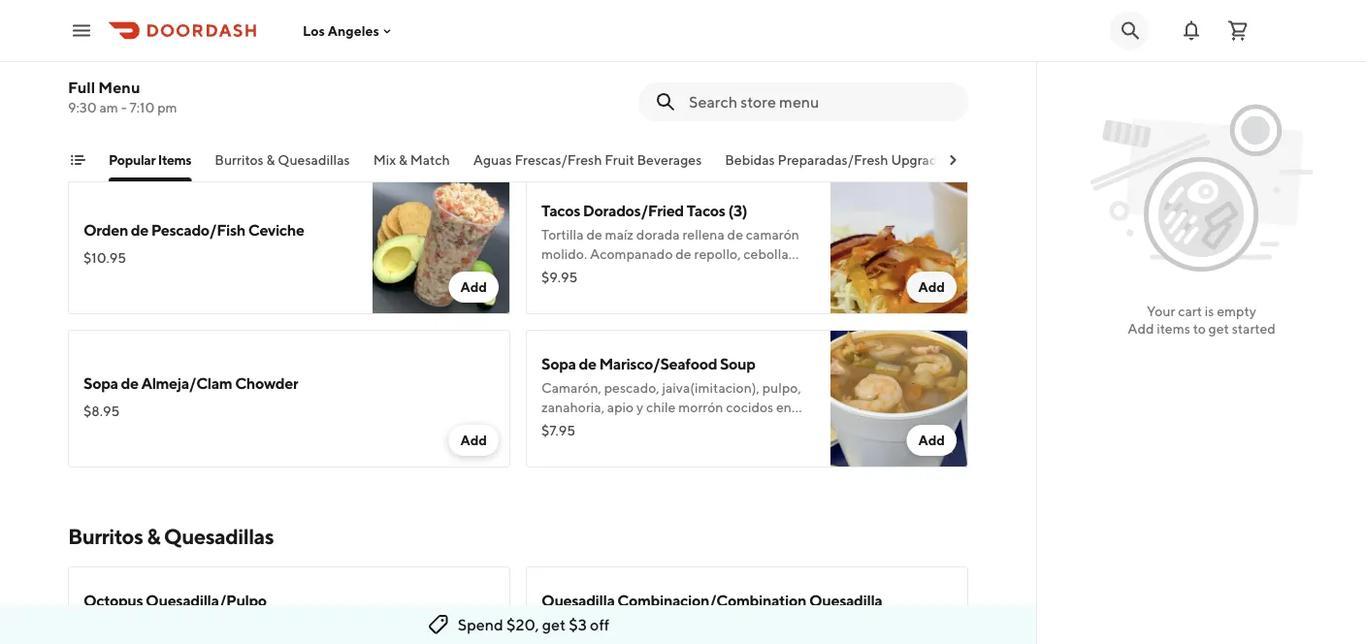 Task type: locate. For each thing, give the bounding box(es) containing it.
add button
[[449, 272, 499, 303], [907, 272, 957, 303], [449, 425, 499, 456], [907, 425, 957, 456]]

de right pico
[[874, 617, 890, 633]]

add for soup
[[918, 432, 945, 448]]

burritos & quesadillas
[[215, 152, 350, 168], [68, 524, 274, 549]]

1 horizontal spatial &
[[266, 152, 275, 168]]

de right orden
[[131, 221, 148, 239]]

1 horizontal spatial quesadillas
[[278, 152, 350, 168]]

burritos down onion.tomato
[[215, 152, 264, 168]]

& right 'mix'
[[399, 152, 407, 168]]

served
[[83, 617, 125, 633], [721, 617, 763, 633]]

(3)
[[728, 201, 747, 220]]

tomate
[[178, 93, 222, 109]]

burritos & quesadillas button
[[215, 150, 350, 181]]

1 horizontal spatial beverages
[[956, 152, 1021, 168]]

sopa de marisco/seafood soup image
[[831, 330, 968, 468]]

with down octopus
[[128, 617, 155, 633]]

show menu categories image
[[70, 152, 85, 168]]

and
[[313, 112, 337, 128], [341, 617, 364, 633], [596, 636, 620, 644]]

9:30
[[68, 99, 97, 115]]

2 with from the left
[[765, 617, 792, 633]]

beverages
[[637, 152, 702, 168], [956, 152, 1021, 168]]

$7.95
[[541, 423, 575, 439]]

1 with from the left
[[128, 617, 155, 633]]

limón,
[[273, 73, 310, 89]]

de up blanca,
[[137, 73, 153, 89]]

sopa
[[541, 355, 576, 373], [83, 374, 118, 392]]

1 vertical spatial burritos
[[68, 524, 143, 549]]

1 vertical spatial quesadillas
[[164, 524, 274, 549]]

gallo,
[[893, 617, 926, 633]]

blanca,
[[131, 93, 175, 109]]

scroll menu navigation right image
[[945, 152, 961, 168]]

quesadillas down onion.tomato
[[278, 152, 350, 168]]

beverages for bebidas preparadas/fresh upgraded beverages
[[956, 152, 1021, 168]]

quesadilla
[[541, 591, 615, 610], [809, 591, 882, 610], [672, 636, 738, 644]]

sopa de almeja/clam chowder
[[83, 374, 298, 392]]

0 vertical spatial and
[[313, 112, 337, 128]]

0 horizontal spatial tacos
[[541, 201, 580, 220]]

de
[[199, 48, 217, 66], [590, 48, 607, 66], [137, 73, 153, 89], [131, 221, 148, 239], [579, 355, 596, 373], [121, 374, 138, 392], [234, 617, 250, 633], [874, 617, 890, 633]]

beverages right upgraded
[[956, 152, 1021, 168]]

burritos up octopus
[[68, 524, 143, 549]]

add for (3)
[[918, 279, 945, 295]]

tostada
[[83, 48, 137, 66], [400, 48, 454, 66]]

0 vertical spatial sopa
[[541, 355, 576, 373]]

add for ceviche
[[460, 279, 487, 295]]

de up the 'camarón'
[[199, 48, 217, 66]]

served inside quesadilla combinacion/combination quesadilla two combinations quesadilla served with lettuce, pico de gallo, avocado and cheese. quesadilla con dos combinaciones, lechuga
[[721, 617, 763, 633]]

1 served from the left
[[83, 617, 125, 633]]

burritos & quesadillas up quesadilla/pulpo
[[68, 524, 274, 549]]

cóctel de campechana/seafood cocktail image
[[831, 23, 968, 161]]

get right "to"
[[1209, 321, 1229, 337]]

quesadillas up quesadilla/pulpo
[[164, 524, 274, 549]]

1 horizontal spatial get
[[1209, 321, 1229, 337]]

0 vertical spatial burritos
[[215, 152, 264, 168]]

gallo,avocado
[[252, 617, 338, 633]]

dos
[[767, 636, 789, 644]]

1 horizontal spatial sopa
[[541, 355, 576, 373]]

items
[[1157, 321, 1190, 337]]

88%
[[615, 116, 641, 132]]

pm
[[157, 99, 177, 115]]

combinaciones,
[[791, 636, 888, 644]]

burritos inside button
[[215, 152, 264, 168]]

sopa for sopa de marisco/seafood soup
[[541, 355, 576, 373]]

with inside octopus quesadilla/pulpo served with lettuce,pico de gallo,avocado and cheese ( grilled only )
[[128, 617, 155, 633]]

2 horizontal spatial &
[[399, 152, 407, 168]]

de inside octopus quesadilla/pulpo served with lettuce,pico de gallo,avocado and cheese ( grilled only )
[[234, 617, 250, 633]]

& down onion.tomato
[[266, 152, 275, 168]]

al
[[259, 73, 270, 89]]

1 beverages from the left
[[637, 152, 702, 168]]

burritos & quesadillas down onion.tomato
[[215, 152, 350, 168]]

0 vertical spatial get
[[1209, 321, 1229, 337]]

beverages inside 'button'
[[956, 152, 1021, 168]]

quesadilla down quesadilla
[[672, 636, 738, 644]]

2 vertical spatial and
[[596, 636, 620, 644]]

de down quesadilla/pulpo
[[234, 617, 250, 633]]

tostada ceviche de camarón/shrimp ceviche tostada image
[[373, 23, 510, 161]]

)
[[83, 636, 88, 644]]

and inside quesadilla combinacion/combination quesadilla two combinations quesadilla served with lettuce, pico de gallo, avocado and cheese. quesadilla con dos combinaciones, lechuga
[[596, 636, 620, 644]]

started
[[1232, 321, 1276, 337]]

camarón/shrimp
[[219, 48, 338, 66]]

preparadas/fresh
[[778, 152, 888, 168]]

0 vertical spatial quesadillas
[[278, 152, 350, 168]]

served up )
[[83, 617, 125, 633]]

ceviche down "burritos & quesadillas" button
[[248, 221, 304, 239]]

curtido
[[212, 73, 256, 89]]

ceviche up cebolla
[[83, 73, 134, 89]]

1 vertical spatial burritos & quesadillas
[[68, 524, 274, 549]]

tacos left (3)
[[687, 201, 725, 220]]

mix & match
[[373, 152, 450, 168]]

with up dos
[[765, 617, 792, 633]]

add
[[460, 279, 487, 295], [918, 279, 945, 295], [1128, 321, 1154, 337], [460, 432, 487, 448], [918, 432, 945, 448]]

1 vertical spatial sopa
[[83, 374, 118, 392]]

0 horizontal spatial tostada
[[83, 48, 137, 66]]

add button for sopa de marisco/seafood soup
[[907, 425, 957, 456]]

sopa up $8.95
[[83, 374, 118, 392]]

1 horizontal spatial burritos
[[215, 152, 264, 168]]

0 horizontal spatial served
[[83, 617, 125, 633]]

two
[[541, 617, 567, 633]]

full
[[68, 78, 95, 97]]

and inside octopus quesadilla/pulpo served with lettuce,pico de gallo,avocado and cheese ( grilled only )
[[341, 617, 364, 633]]

$9.95
[[541, 269, 578, 285]]

&
[[266, 152, 275, 168], [399, 152, 407, 168], [147, 524, 160, 549]]

combinacion/combination
[[617, 591, 806, 610]]

cebolla
[[83, 93, 128, 109]]

get inside your cart is empty add items to get started
[[1209, 321, 1229, 337]]

ceviche
[[140, 48, 196, 66], [341, 48, 397, 66], [83, 73, 134, 89], [248, 221, 304, 239]]

tacos
[[541, 201, 580, 220], [687, 201, 725, 220]]

sopa up $7.95
[[541, 355, 576, 373]]

los angeles button
[[303, 23, 395, 39]]

mix & match button
[[373, 150, 450, 181]]

orden de pescado/fish ceviche
[[83, 221, 304, 239]]

and down lime
[[313, 112, 337, 128]]

grilled
[[421, 617, 460, 633]]

full menu 9:30 am - 7:10 pm
[[68, 78, 177, 115]]

1 horizontal spatial with
[[765, 617, 792, 633]]

spend $20, get $3 off
[[458, 616, 610, 634]]

beverages down (9)
[[637, 152, 702, 168]]

$3
[[569, 616, 587, 634]]

0 horizontal spatial and
[[313, 112, 337, 128]]

and down combinations
[[596, 636, 620, 644]]

sopa for sopa de almeja/clam chowder
[[83, 374, 118, 392]]

pescado/fish
[[151, 221, 245, 239]]

1 horizontal spatial served
[[721, 617, 763, 633]]

2 served from the left
[[721, 617, 763, 633]]

quesadilla
[[656, 617, 718, 633]]

served up "con"
[[721, 617, 763, 633]]

1 horizontal spatial tostada
[[400, 48, 454, 66]]

0 horizontal spatial with
[[128, 617, 155, 633]]

camarón
[[156, 73, 209, 89]]

1 vertical spatial get
[[542, 616, 566, 634]]

quesadilla up pico
[[809, 591, 882, 610]]

quesadillas
[[278, 152, 350, 168], [164, 524, 274, 549]]

octopus quesadilla/pulpo served with lettuce,pico de gallo,avocado and cheese ( grilled only )
[[83, 591, 488, 644]]

and left the cheese
[[341, 617, 364, 633]]

burritos
[[215, 152, 264, 168], [68, 524, 143, 549]]

chile
[[235, 93, 264, 109]]

tacos down the frescas/fresh at the top left
[[541, 201, 580, 220]]

campechana/seafood
[[610, 48, 765, 66]]

notification bell image
[[1180, 19, 1203, 42]]

cóctel
[[541, 48, 587, 66]]

2 horizontal spatial and
[[596, 636, 620, 644]]

bebidas preparadas/fresh upgraded beverages button
[[725, 150, 1021, 181]]

am
[[99, 99, 118, 115]]

1 horizontal spatial tacos
[[687, 201, 725, 220]]

1 horizontal spatial and
[[341, 617, 364, 633]]

1 vertical spatial and
[[341, 617, 364, 633]]

& up quesadilla/pulpo
[[147, 524, 160, 549]]

1 tacos from the left
[[541, 201, 580, 220]]

add inside your cart is empty add items to get started
[[1128, 321, 1154, 337]]

1 tostada from the left
[[83, 48, 137, 66]]

2 beverages from the left
[[956, 152, 1021, 168]]

marisco/seafood
[[599, 355, 717, 373]]

get up avocado
[[542, 616, 566, 634]]

quesadilla up $3
[[541, 591, 615, 610]]

get
[[1209, 321, 1229, 337], [542, 616, 566, 634]]

aguas frescas/fresh fruit beverages button
[[473, 150, 702, 181]]

open menu image
[[70, 19, 93, 42]]

beverages inside button
[[637, 152, 702, 168]]

0 horizontal spatial beverages
[[637, 152, 702, 168]]

0 horizontal spatial sopa
[[83, 374, 118, 392]]

avocado
[[541, 636, 594, 644]]

los
[[303, 23, 325, 39]]

and inside tostada ceviche de camarón/shrimp ceviche tostada ceviche de camarón curtido al limón, cebolla blanca, tomate y chile picado. lime tanned shrimp ceviche, onion.tomato and minced chili.
[[313, 112, 337, 128]]

de inside quesadilla combinacion/combination quesadilla two combinations quesadilla served with lettuce, pico de gallo, avocado and cheese. quesadilla con dos combinaciones, lechuga
[[874, 617, 890, 633]]



Task type: describe. For each thing, give the bounding box(es) containing it.
served inside octopus quesadilla/pulpo served with lettuce,pico de gallo,avocado and cheese ( grilled only )
[[83, 617, 125, 633]]

with inside quesadilla combinacion/combination quesadilla two combinations quesadilla served with lettuce, pico de gallo, avocado and cheese. quesadilla con dos combinaciones, lechuga
[[765, 617, 792, 633]]

add button for orden de pescado/fish ceviche
[[449, 272, 499, 303]]

0 horizontal spatial quesadillas
[[164, 524, 274, 549]]

shrimp
[[130, 112, 172, 128]]

con
[[741, 636, 764, 644]]

tostada ceviche de camarón/shrimp ceviche tostada ceviche de camarón curtido al limón, cebolla blanca, tomate y chile picado. lime tanned shrimp ceviche, onion.tomato and minced chili.
[[83, 48, 454, 147]]

your cart is empty add items to get started
[[1128, 303, 1276, 337]]

beverages for aguas frescas/fresh fruit beverages
[[637, 152, 702, 168]]

cheese.
[[622, 636, 669, 644]]

lettuce,
[[795, 617, 842, 633]]

dorados/fried
[[583, 201, 684, 220]]

combinations
[[570, 617, 653, 633]]

1 horizontal spatial quesadilla
[[672, 636, 738, 644]]

& for "burritos & quesadillas" button
[[266, 152, 275, 168]]

ceviche,
[[175, 112, 226, 128]]

upgraded
[[891, 152, 954, 168]]

chili.
[[132, 131, 161, 147]]

orden
[[83, 221, 128, 239]]

quesadilla/pulpo
[[146, 591, 267, 610]]

7:10
[[130, 99, 155, 115]]

2 tacos from the left
[[687, 201, 725, 220]]

orden de pescado/fish ceviche image
[[373, 177, 510, 314]]

los angeles
[[303, 23, 379, 39]]

2 horizontal spatial quesadilla
[[809, 591, 882, 610]]

off
[[590, 616, 610, 634]]

0 horizontal spatial burritos
[[68, 524, 143, 549]]

$10.95
[[83, 250, 126, 266]]

cheese
[[367, 617, 410, 633]]

lime
[[315, 93, 345, 109]]

frescas/fresh
[[515, 152, 602, 168]]

popular
[[109, 152, 155, 168]]

aguas
[[473, 152, 512, 168]]

$20,
[[506, 616, 539, 634]]

0 horizontal spatial &
[[147, 524, 160, 549]]

tacos dorados/fried tacos (3) image
[[831, 177, 968, 314]]

bebidas preparadas/fresh upgraded beverages
[[725, 152, 1021, 168]]

tanned
[[83, 112, 127, 128]]

tacos dorados/fried tacos (3)
[[541, 201, 747, 220]]

mix
[[373, 152, 396, 168]]

minced
[[83, 131, 129, 147]]

to
[[1193, 321, 1206, 337]]

soup
[[720, 355, 755, 373]]

menu
[[98, 78, 140, 97]]

pico
[[845, 617, 871, 633]]

88% (9)
[[615, 116, 662, 132]]

picado.
[[267, 93, 312, 109]]

angeles
[[328, 23, 379, 39]]

$8.95
[[83, 403, 120, 419]]

-
[[121, 99, 127, 115]]

cart
[[1178, 303, 1202, 319]]

your
[[1147, 303, 1175, 319]]

(
[[413, 617, 418, 633]]

cóctel de campechana/seafood cocktail
[[541, 48, 825, 66]]

match
[[410, 152, 450, 168]]

& for mix & match button
[[399, 152, 407, 168]]

lettuce,pico
[[157, 617, 231, 633]]

cocktail
[[768, 48, 825, 66]]

empty
[[1217, 303, 1256, 319]]

aguas frescas/fresh fruit beverages
[[473, 152, 702, 168]]

ceviche down angeles
[[341, 48, 397, 66]]

only
[[462, 617, 488, 633]]

items
[[158, 152, 191, 168]]

de right cóctel
[[590, 48, 607, 66]]

ceviche up the 'camarón'
[[140, 48, 196, 66]]

sopa de marisco/seafood soup
[[541, 355, 755, 373]]

quesadillas inside button
[[278, 152, 350, 168]]

chowder
[[235, 374, 298, 392]]

0 items, open order cart image
[[1226, 19, 1250, 42]]

de left almeja/clam
[[121, 374, 138, 392]]

0 vertical spatial burritos & quesadillas
[[215, 152, 350, 168]]

onion.tomato
[[228, 112, 311, 128]]

(9)
[[644, 116, 662, 132]]

is
[[1205, 303, 1214, 319]]

Item Search search field
[[689, 91, 953, 113]]

spend
[[458, 616, 503, 634]]

octopus
[[83, 591, 143, 610]]

y
[[225, 93, 232, 109]]

0 horizontal spatial quesadilla
[[541, 591, 615, 610]]

quesadilla combinacion/combination quesadilla two combinations quesadilla served with lettuce, pico de gallo, avocado and cheese. quesadilla con dos combinaciones, lechuga
[[541, 591, 943, 644]]

almeja/clam
[[141, 374, 232, 392]]

0 horizontal spatial get
[[542, 616, 566, 634]]

popular items
[[109, 152, 191, 168]]

de left marisco/seafood
[[579, 355, 596, 373]]

2 tostada from the left
[[400, 48, 454, 66]]

fruit
[[605, 152, 634, 168]]

add button for tacos dorados/fried tacos (3)
[[907, 272, 957, 303]]

bebidas
[[725, 152, 775, 168]]



Task type: vqa. For each thing, say whether or not it's contained in the screenshot.
(3) at right top
yes



